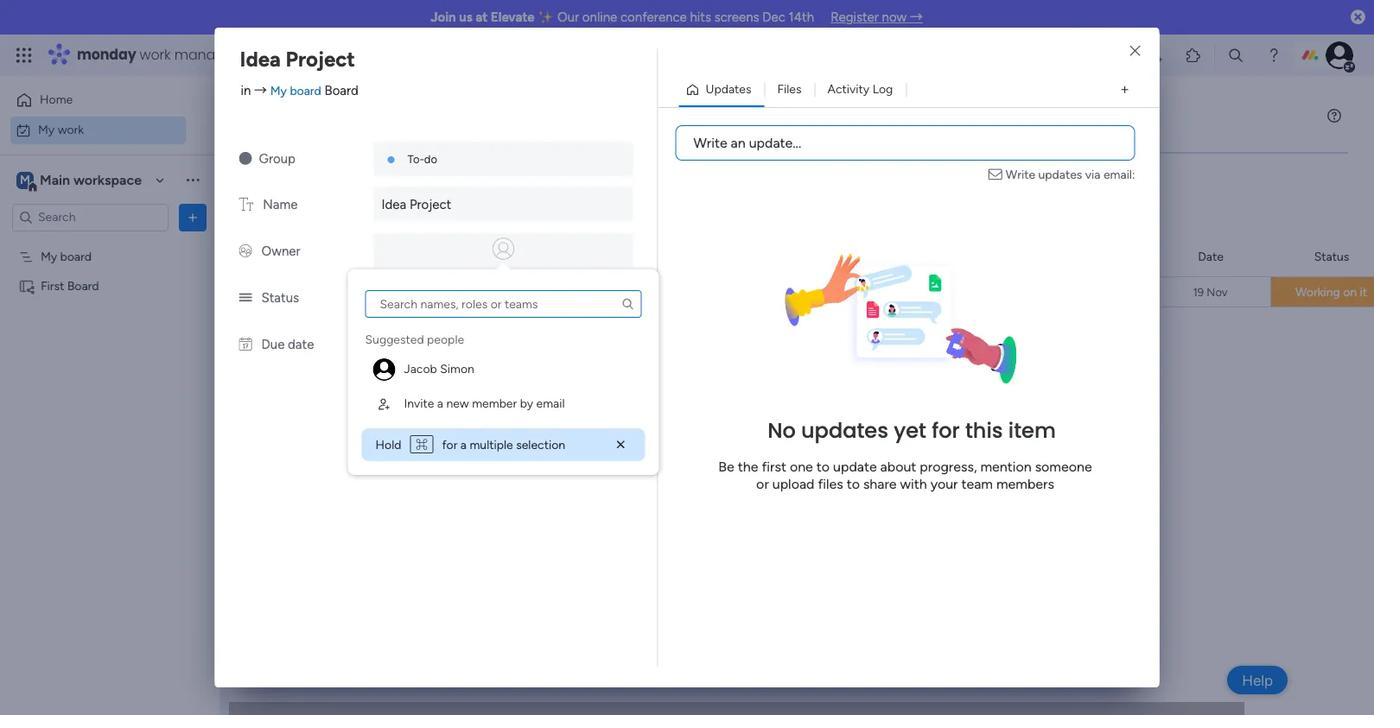 Task type: locate. For each thing, give the bounding box(es) containing it.
[object object] element containing jacob simon
[[365, 353, 642, 387]]

dialog
[[348, 270, 659, 475]]

0 horizontal spatial for
[[442, 438, 458, 453]]

1 horizontal spatial list box
[[362, 290, 645, 422]]

an
[[731, 135, 746, 151]]

next week / 0 items
[[291, 468, 427, 489]]

see
[[302, 48, 323, 62]]

1 vertical spatial a
[[460, 438, 467, 453]]

0 vertical spatial status
[[1314, 249, 1349, 264]]

item up mention
[[1008, 417, 1056, 445]]

updates for no
[[801, 417, 888, 445]]

0 vertical spatial project
[[286, 47, 355, 72]]

19 nov
[[1193, 286, 1228, 299]]

1 vertical spatial item
[[1008, 417, 1056, 445]]

share
[[863, 477, 897, 493]]

0
[[356, 348, 364, 363], [383, 411, 391, 425], [386, 473, 394, 487]]

to
[[817, 459, 830, 476], [847, 477, 860, 493]]

0 inside next week / 0 items
[[386, 473, 394, 487]]

1 vertical spatial idea
[[382, 197, 406, 213]]

apps image
[[1185, 47, 1202, 64]]

items down suggested
[[367, 348, 397, 363]]

group right the v2 sun image
[[259, 151, 295, 167]]

idea up in
[[240, 47, 281, 72]]

files
[[818, 477, 843, 493]]

people
[[427, 333, 464, 347]]

week for this
[[327, 405, 367, 427]]

be the first one to update about progress, mention someone or upload files to share with your team members
[[718, 459, 1092, 493]]

✨
[[538, 10, 554, 25]]

elevate
[[491, 10, 535, 25]]

project up in → my board board
[[286, 47, 355, 72]]

1 right item
[[309, 285, 314, 300]]

owner
[[261, 244, 300, 259]]

1 vertical spatial work
[[58, 122, 84, 137]]

item
[[382, 255, 407, 270], [1008, 417, 1056, 445]]

1 horizontal spatial project
[[410, 197, 451, 213]]

0 horizontal spatial work
[[58, 122, 84, 137]]

see plans
[[302, 48, 354, 62]]

selection
[[516, 438, 565, 453]]

0 horizontal spatial idea project
[[240, 47, 355, 72]]

1 horizontal spatial updates
[[1038, 168, 1082, 182]]

idea up overdue / 1 item
[[382, 197, 406, 213]]

1 horizontal spatial item
[[1008, 417, 1056, 445]]

board
[[290, 83, 321, 98], [60, 249, 92, 264]]

0 horizontal spatial 1
[[309, 285, 314, 300]]

overdue
[[291, 250, 358, 271]]

0 horizontal spatial a
[[437, 397, 443, 411]]

our
[[558, 10, 579, 25]]

v2 multiple person column image
[[239, 244, 252, 259]]

2 vertical spatial group
[[925, 287, 957, 300]]

close image
[[1130, 45, 1140, 58]]

week right next
[[330, 468, 370, 489]]

0 horizontal spatial project
[[286, 47, 355, 72]]

for inside alert
[[442, 438, 458, 453]]

1 vertical spatial week
[[330, 468, 370, 489]]

items inside today / 0 items
[[367, 348, 397, 363]]

[object object] element up for a multiple selection
[[365, 387, 642, 422]]

0 vertical spatial search image
[[397, 180, 411, 194]]

1 horizontal spatial board
[[290, 83, 321, 98]]

/ down hold
[[374, 468, 382, 489]]

no updates yet for this item dialog
[[0, 0, 1374, 716]]

→ right 'now'
[[910, 10, 923, 25]]

envelope o image
[[989, 166, 1006, 184]]

working
[[1295, 285, 1340, 300]]

0 up hold
[[383, 411, 391, 425]]

progress,
[[920, 459, 977, 476]]

with
[[900, 477, 927, 493]]

board inside list box
[[67, 279, 99, 293]]

Search for content search field
[[365, 290, 642, 318]]

group up title on the right
[[952, 249, 986, 264]]

a left new
[[437, 397, 443, 411]]

list box containing suggested people
[[362, 290, 645, 422]]

my right in
[[270, 83, 287, 98]]

group left title on the right
[[925, 287, 957, 300]]

None search field
[[255, 173, 417, 201]]

overdue / 1 item
[[291, 250, 407, 271]]

my work button
[[10, 116, 186, 144]]

date
[[1198, 249, 1224, 264]]

item right the overdue
[[382, 255, 407, 270]]

activity log
[[828, 82, 893, 97]]

0 vertical spatial →
[[910, 10, 923, 25]]

board down "search in workspace" field
[[60, 249, 92, 264]]

monday
[[77, 45, 136, 65]]

v2 status image
[[239, 290, 252, 306]]

0 vertical spatial idea project
[[240, 47, 355, 72]]

this
[[965, 417, 1003, 445]]

0 horizontal spatial first
[[41, 279, 64, 293]]

/
[[362, 250, 370, 271], [344, 343, 352, 365], [371, 405, 379, 427], [374, 468, 382, 489]]

1 horizontal spatial write
[[1006, 168, 1035, 182]]

0 left v2 overdue deadline image
[[356, 348, 364, 363]]

project
[[286, 47, 355, 72], [410, 197, 451, 213]]

1 right the overdue
[[374, 255, 379, 270]]

to-
[[408, 153, 424, 166]]

status right v2 status icon
[[261, 290, 299, 306]]

management
[[174, 45, 269, 65]]

my for my board
[[41, 249, 57, 264]]

write for write updates via email:
[[1006, 168, 1035, 182]]

0 horizontal spatial to
[[817, 459, 830, 476]]

update...
[[749, 135, 801, 151]]

items down the ⌘
[[397, 473, 427, 487]]

1 horizontal spatial work
[[140, 45, 171, 65]]

updates
[[1038, 168, 1082, 182], [801, 417, 888, 445]]

0 vertical spatial 1
[[374, 255, 379, 270]]

work inside button
[[58, 122, 84, 137]]

idea project
[[240, 47, 355, 72], [382, 197, 451, 213]]

0 horizontal spatial board
[[67, 279, 99, 293]]

search image for filter dashboard by text search field
[[397, 180, 411, 194]]

alert
[[362, 429, 645, 462]]

my work
[[38, 122, 84, 137]]

0 horizontal spatial status
[[261, 290, 299, 306]]

0 horizontal spatial write
[[694, 135, 727, 151]]

updates up update
[[801, 417, 888, 445]]

main workspace
[[40, 172, 142, 188]]

first
[[41, 279, 64, 293], [723, 286, 746, 301]]

my
[[270, 83, 287, 98], [259, 100, 299, 139], [38, 122, 55, 137], [41, 249, 57, 264]]

1 vertical spatial 0
[[383, 411, 391, 425]]

None search field
[[365, 290, 642, 318]]

suggested people
[[365, 333, 464, 347]]

work right monday
[[140, 45, 171, 65]]

board up my work
[[290, 83, 321, 98]]

1 vertical spatial group
[[952, 249, 986, 264]]

my down my board link
[[259, 100, 299, 139]]

0 vertical spatial to
[[817, 459, 830, 476]]

0 horizontal spatial board
[[60, 249, 92, 264]]

my inside list box
[[41, 249, 57, 264]]

status up the working on it at the top of page
[[1314, 249, 1349, 264]]

→ right in
[[254, 83, 267, 98]]

tree grid
[[365, 325, 642, 422]]

select product image
[[16, 47, 33, 64]]

1 vertical spatial 1
[[309, 285, 314, 300]]

list box
[[0, 239, 220, 534], [362, 290, 645, 422]]

work
[[140, 45, 171, 65], [58, 122, 84, 137]]

dec
[[763, 10, 786, 25]]

list box containing my board
[[0, 239, 220, 534]]

to up files at the bottom right
[[817, 459, 830, 476]]

0 vertical spatial board
[[290, 83, 321, 98]]

a left multiple
[[460, 438, 467, 453]]

item 1
[[281, 285, 314, 300]]

my work
[[259, 100, 375, 139]]

alert containing hold
[[362, 429, 645, 462]]

work for my
[[58, 122, 84, 137]]

1 vertical spatial search image
[[621, 297, 635, 311]]

1 vertical spatial →
[[254, 83, 267, 98]]

search image inside search field
[[621, 297, 635, 311]]

items right done
[[514, 179, 544, 194]]

0 horizontal spatial search image
[[397, 180, 411, 194]]

project down do
[[410, 197, 451, 213]]

0 down hold
[[386, 473, 394, 487]]

work down home
[[58, 122, 84, 137]]

write left an at the top of page
[[694, 135, 727, 151]]

0 horizontal spatial item
[[382, 255, 407, 270]]

due date
[[261, 337, 314, 353]]

1 vertical spatial updates
[[801, 417, 888, 445]]

done
[[484, 179, 512, 194]]

a inside 'tree grid'
[[437, 397, 443, 411]]

search image
[[397, 180, 411, 194], [621, 297, 635, 311]]

0 horizontal spatial →
[[254, 83, 267, 98]]

items up the ⌘
[[394, 411, 424, 425]]

items
[[514, 179, 544, 194], [367, 348, 397, 363], [394, 411, 424, 425], [397, 473, 427, 487]]

now
[[882, 10, 907, 25]]

dapulse date column image
[[239, 337, 252, 353]]

option
[[0, 241, 220, 245]]

home
[[40, 92, 73, 107]]

for right yet
[[932, 417, 960, 445]]

member
[[472, 397, 517, 411]]

1 horizontal spatial first board
[[723, 286, 781, 301]]

upload
[[772, 477, 815, 493]]

1 horizontal spatial 1
[[374, 255, 379, 270]]

write left the "via"
[[1006, 168, 1035, 182]]

1 vertical spatial board
[[60, 249, 92, 264]]

first inside list box
[[41, 279, 64, 293]]

do
[[424, 153, 437, 166]]

my inside button
[[38, 122, 55, 137]]

2 vertical spatial 0
[[386, 473, 394, 487]]

1 horizontal spatial idea project
[[382, 197, 451, 213]]

on
[[1343, 285, 1357, 300]]

1 [object object] element from the top
[[365, 353, 642, 387]]

v2 overdue deadline image
[[380, 334, 394, 350]]

to down update
[[847, 477, 860, 493]]

by
[[520, 397, 533, 411]]

item inside overdue / 1 item
[[382, 255, 407, 270]]

0 vertical spatial week
[[327, 405, 367, 427]]

1 horizontal spatial a
[[460, 438, 467, 453]]

none search field inside list box
[[365, 290, 642, 318]]

idea project down to- at left top
[[382, 197, 451, 213]]

0 vertical spatial group
[[259, 151, 295, 167]]

files
[[777, 82, 802, 97]]

be
[[718, 459, 734, 476]]

0 vertical spatial write
[[694, 135, 727, 151]]

write inside button
[[694, 135, 727, 151]]

updates for write
[[1038, 168, 1082, 182]]

idea project up in → my board board
[[240, 47, 355, 72]]

0 vertical spatial a
[[437, 397, 443, 411]]

0 inside today / 0 items
[[356, 348, 364, 363]]

someone
[[1035, 459, 1092, 476]]

no updates yet for this item
[[768, 417, 1056, 445]]

week
[[327, 405, 367, 427], [330, 468, 370, 489]]

Filter dashboard by text search field
[[255, 173, 417, 201]]

updates left the "via"
[[1038, 168, 1082, 182]]

jacob simon
[[404, 362, 474, 377]]

[object object] element up the member
[[365, 353, 642, 387]]

→
[[910, 10, 923, 25], [254, 83, 267, 98]]

0 vertical spatial work
[[140, 45, 171, 65]]

nov
[[1207, 286, 1228, 299]]

dialog containing suggested people
[[348, 270, 659, 475]]

1 horizontal spatial search image
[[621, 297, 635, 311]]

at
[[476, 10, 488, 25]]

jacob simon image
[[1326, 41, 1353, 69]]

0 horizontal spatial list box
[[0, 239, 220, 534]]

board inside list box
[[60, 249, 92, 264]]

19
[[1193, 286, 1204, 299]]

[object object] element
[[365, 353, 642, 387], [365, 387, 642, 422]]

2 [object object] element from the top
[[365, 387, 642, 422]]

idea
[[240, 47, 281, 72], [382, 197, 406, 213]]

workspace image
[[16, 171, 34, 190]]

1 vertical spatial status
[[261, 290, 299, 306]]

board inside no updates yet for this item dialog
[[325, 83, 359, 98]]

dialog inside no updates yet for this item dialog
[[348, 270, 659, 475]]

0 vertical spatial item
[[382, 255, 407, 270]]

0 inside this week / 0 items
[[383, 411, 391, 425]]

1 horizontal spatial →
[[910, 10, 923, 25]]

/ up hold
[[371, 405, 379, 427]]

1 vertical spatial to
[[847, 477, 860, 493]]

dapulse text column image
[[239, 197, 253, 213]]

1 vertical spatial write
[[1006, 168, 1035, 182]]

board
[[325, 83, 359, 98], [67, 279, 99, 293], [749, 286, 781, 301]]

tree grid containing suggested people
[[365, 325, 642, 422]]

list box inside no updates yet for this item dialog
[[362, 290, 645, 422]]

/ right the overdue
[[362, 250, 370, 271]]

for right the ⌘
[[442, 438, 458, 453]]

0 vertical spatial updates
[[1038, 168, 1082, 182]]

status
[[1314, 249, 1349, 264], [261, 290, 299, 306]]

1 horizontal spatial board
[[325, 83, 359, 98]]

1 horizontal spatial first
[[723, 286, 746, 301]]

2 horizontal spatial board
[[749, 286, 781, 301]]

1 vertical spatial idea project
[[382, 197, 451, 213]]

my down home
[[38, 122, 55, 137]]

0 vertical spatial 0
[[356, 348, 364, 363]]

0 horizontal spatial updates
[[801, 417, 888, 445]]

week right this
[[327, 405, 367, 427]]

1 vertical spatial project
[[410, 197, 451, 213]]

0 horizontal spatial idea
[[240, 47, 281, 72]]

my down "search in workspace" field
[[41, 249, 57, 264]]



Task type: vqa. For each thing, say whether or not it's contained in the screenshot.
1 element at the left of the page
no



Task type: describe. For each thing, give the bounding box(es) containing it.
a for for
[[460, 438, 467, 453]]

add view image
[[1121, 83, 1128, 96]]

search image for search for content search box
[[621, 297, 635, 311]]

today
[[291, 343, 340, 365]]

working on it
[[1295, 285, 1367, 300]]

0 for this week /
[[383, 411, 391, 425]]

via
[[1085, 168, 1101, 182]]

0 horizontal spatial first board
[[41, 279, 99, 293]]

alert inside no updates yet for this item dialog
[[362, 429, 645, 462]]

items inside this week / 0 items
[[394, 411, 424, 425]]

customize button
[[551, 173, 644, 201]]

14th
[[789, 10, 814, 25]]

0 vertical spatial idea
[[240, 47, 281, 72]]

write an update...
[[694, 135, 801, 151]]

write for write an update...
[[694, 135, 727, 151]]

due
[[261, 337, 285, 353]]

customize
[[579, 179, 637, 194]]

help button
[[1227, 666, 1288, 695]]

monday work management
[[77, 45, 269, 65]]

date
[[288, 337, 314, 353]]

activity log button
[[815, 76, 906, 104]]

⌘
[[416, 438, 428, 453]]

tree grid inside list box
[[365, 325, 642, 422]]

1 horizontal spatial for
[[932, 417, 960, 445]]

email:
[[1104, 168, 1135, 182]]

close image
[[612, 436, 630, 454]]

updates
[[706, 82, 751, 97]]

1 horizontal spatial status
[[1314, 249, 1349, 264]]

my board
[[41, 249, 92, 264]]

hits
[[690, 10, 711, 25]]

next
[[291, 468, 326, 489]]

for a multiple selection
[[439, 438, 565, 453]]

join
[[431, 10, 456, 25]]

my board link
[[270, 83, 321, 98]]

us
[[459, 10, 472, 25]]

main
[[40, 172, 70, 188]]

in
[[241, 83, 251, 98]]

/ right today
[[344, 343, 352, 365]]

week for next
[[330, 468, 370, 489]]

my for my work
[[38, 122, 55, 137]]

update
[[833, 459, 877, 476]]

join us at elevate ✨ our online conference hits screens dec 14th
[[431, 10, 814, 25]]

1 horizontal spatial to
[[847, 477, 860, 493]]

stuck
[[487, 290, 519, 304]]

files button
[[764, 76, 815, 104]]

this week / 0 items
[[291, 405, 424, 427]]

in → my board board
[[241, 83, 359, 98]]

multiple
[[470, 438, 513, 453]]

name
[[263, 197, 298, 213]]

suggested
[[365, 333, 424, 347]]

workspace selection element
[[16, 170, 144, 192]]

hide
[[455, 179, 481, 194]]

write an update... button
[[675, 125, 1135, 161]]

register now →
[[831, 10, 923, 25]]

item
[[281, 285, 306, 300]]

home button
[[10, 86, 186, 114]]

no
[[768, 417, 796, 445]]

first
[[762, 459, 786, 476]]

help
[[1242, 672, 1273, 689]]

items inside next week / 0 items
[[397, 473, 427, 487]]

mention
[[980, 459, 1032, 476]]

plans
[[326, 48, 354, 62]]

log
[[873, 82, 893, 97]]

email
[[536, 397, 565, 411]]

it
[[1360, 285, 1367, 300]]

yet
[[894, 417, 926, 445]]

[object object] element containing invite a new member by email
[[365, 387, 642, 422]]

invite members image
[[1147, 47, 1164, 64]]

Search in workspace field
[[36, 207, 144, 227]]

workspace
[[73, 172, 142, 188]]

my for my work
[[259, 100, 299, 139]]

to-do
[[408, 153, 437, 166]]

board inside in → my board board
[[290, 83, 321, 98]]

new
[[446, 397, 469, 411]]

1 horizontal spatial idea
[[382, 197, 406, 213]]

register
[[831, 10, 879, 25]]

status inside no updates yet for this item dialog
[[261, 290, 299, 306]]

activity
[[828, 82, 870, 97]]

hold
[[376, 438, 404, 453]]

about
[[880, 459, 916, 476]]

help image
[[1265, 47, 1283, 64]]

screens
[[714, 10, 759, 25]]

search everything image
[[1227, 47, 1245, 64]]

members
[[996, 477, 1054, 493]]

1 inside overdue / 1 item
[[374, 255, 379, 270]]

item inside dialog
[[1008, 417, 1056, 445]]

work for monday
[[140, 45, 171, 65]]

conference
[[620, 10, 687, 25]]

first board link
[[720, 277, 880, 309]]

online
[[582, 10, 617, 25]]

title
[[959, 287, 981, 300]]

→ inside no updates yet for this item dialog
[[254, 83, 267, 98]]

my inside in → my board board
[[270, 83, 287, 98]]

group title
[[925, 287, 981, 300]]

hide done items
[[455, 179, 544, 194]]

one
[[790, 459, 813, 476]]

v2 sun image
[[239, 151, 252, 167]]

or
[[756, 477, 769, 493]]

work
[[306, 100, 375, 139]]

0 for next week /
[[386, 473, 394, 487]]

write updates via email:
[[1006, 168, 1135, 182]]

shareable board image
[[18, 278, 35, 294]]

today / 0 items
[[291, 343, 397, 365]]

a for invite
[[437, 397, 443, 411]]

suggested people row
[[365, 325, 464, 349]]

your
[[931, 477, 958, 493]]

team
[[961, 477, 993, 493]]

simon
[[440, 362, 474, 377]]

invite a new member by email
[[404, 397, 565, 411]]

group inside no updates yet for this item dialog
[[259, 151, 295, 167]]

see plans button
[[279, 42, 362, 68]]



